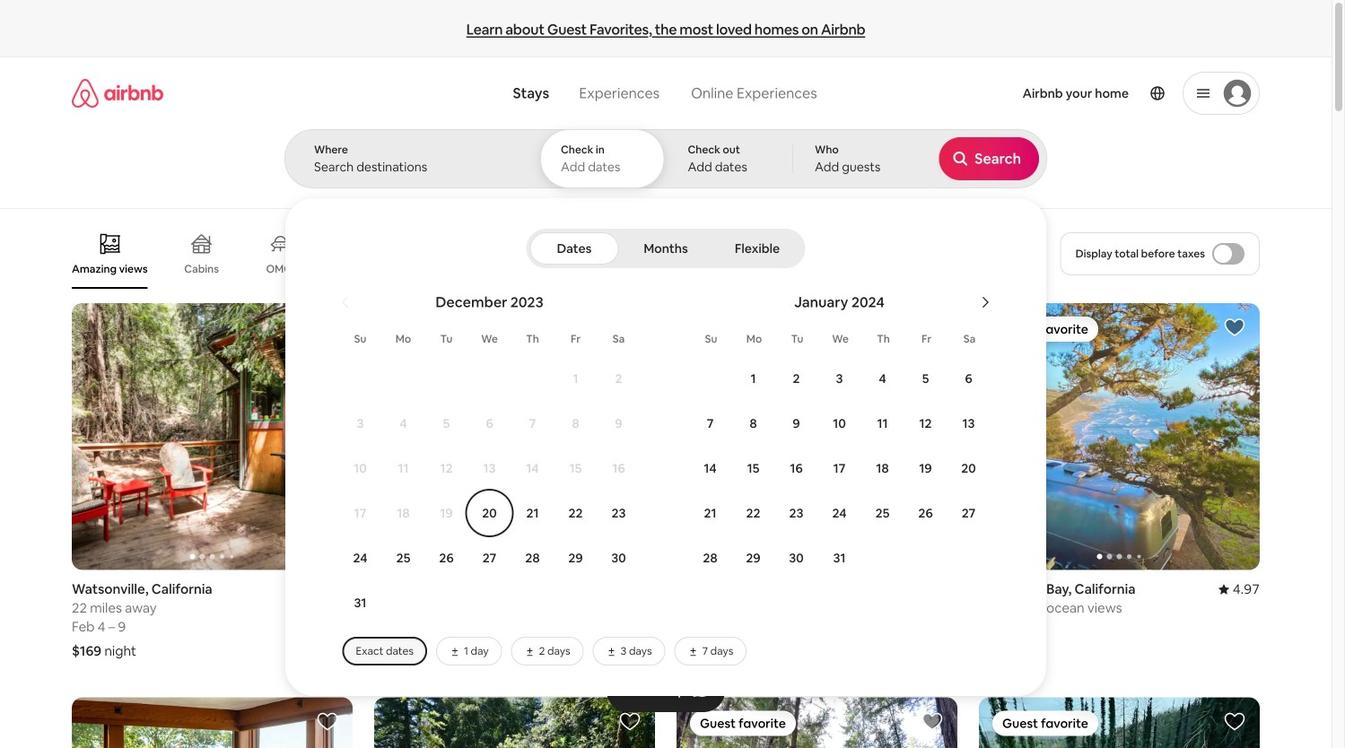 Task type: locate. For each thing, give the bounding box(es) containing it.
Search destinations field
[[314, 159, 510, 175]]

group
[[72, 219, 952, 289], [72, 303, 353, 570], [374, 303, 655, 570], [677, 303, 958, 570], [979, 303, 1260, 570], [72, 698, 353, 748], [374, 698, 655, 748], [677, 698, 958, 748], [979, 698, 1260, 748]]

4.97 out of 5 average rating image
[[1218, 581, 1260, 598]]

None search field
[[284, 57, 1345, 696]]

tab panel
[[284, 129, 1345, 696]]

add to wishlist: felton, california image
[[922, 711, 943, 733]]

add to wishlist: los gatos, california image
[[922, 317, 943, 338]]

add to wishlist: boulder creek, california image
[[1224, 711, 1246, 733]]

profile element
[[845, 57, 1260, 129]]

tab list
[[530, 229, 802, 268]]



Task type: describe. For each thing, give the bounding box(es) containing it.
4.89 out of 5 average rating image
[[311, 581, 353, 598]]

add to wishlist: aptos, california image
[[317, 711, 338, 733]]

calendar application
[[306, 274, 1345, 630]]

add to wishlist: half moon bay, california image
[[1224, 317, 1246, 338]]

add to wishlist: santa cruz, california image
[[619, 317, 641, 338]]

what can we help you find? tab list
[[499, 74, 675, 113]]

add to wishlist: soquel, california image
[[619, 711, 641, 733]]



Task type: vqa. For each thing, say whether or not it's contained in the screenshot.
for
no



